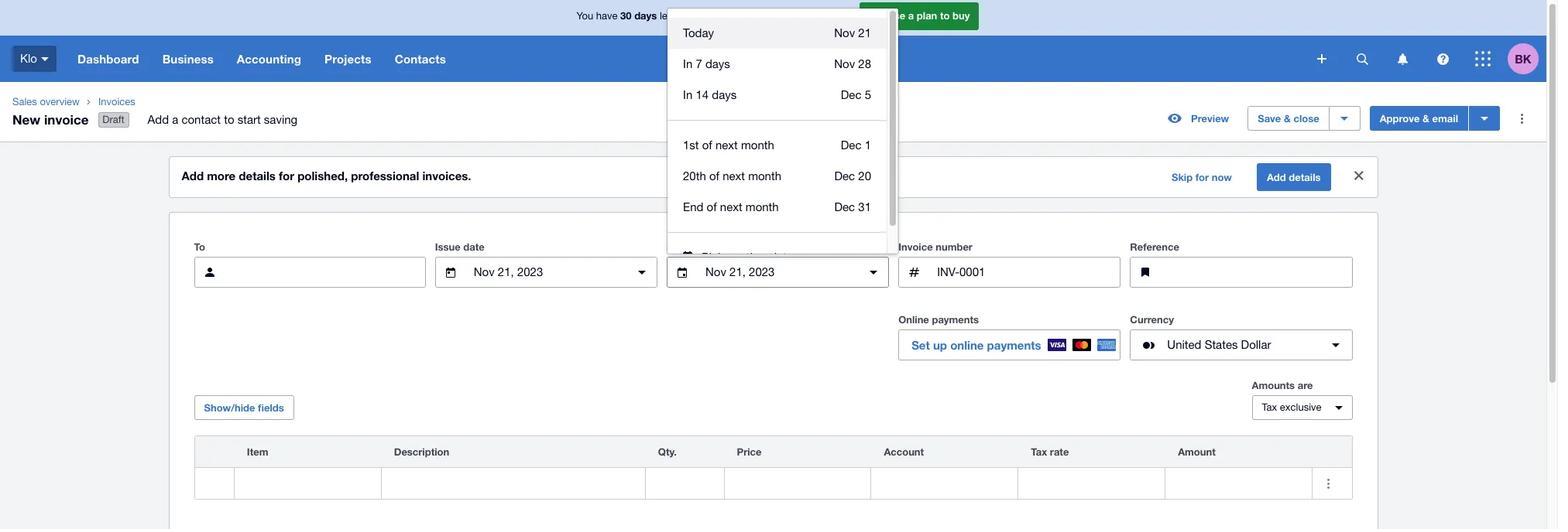 Task type: describe. For each thing, give the bounding box(es) containing it.
projects
[[325, 52, 372, 66]]

professional
[[351, 169, 419, 183]]

email
[[1433, 112, 1459, 125]]

show/hide fields
[[204, 402, 284, 415]]

skip for now button
[[1163, 165, 1242, 190]]

& for close
[[1285, 112, 1291, 125]]

preview button
[[1159, 106, 1239, 131]]

banner containing bk
[[0, 0, 1547, 82]]

dec for dec 5
[[841, 88, 862, 102]]

approve & email button
[[1370, 106, 1469, 131]]

add details button
[[1257, 164, 1331, 191]]

skip
[[1172, 171, 1193, 184]]

to
[[194, 241, 205, 253]]

navigation inside 'banner'
[[66, 36, 1307, 82]]

show/hide
[[204, 402, 255, 415]]

invoices
[[98, 96, 135, 108]]

nov 21
[[835, 26, 872, 40]]

save & close button
[[1248, 106, 1330, 131]]

Issue date text field
[[472, 258, 621, 288]]

fields
[[258, 402, 284, 415]]

amounts
[[1252, 380, 1296, 392]]

20th
[[683, 170, 706, 183]]

draft
[[103, 114, 125, 126]]

5
[[865, 88, 872, 102]]

list box containing 1st of next month
[[668, 120, 887, 233]]

nov 28
[[835, 57, 872, 71]]

contacts button
[[383, 36, 458, 82]]

add more details for polished, professional invoices.
[[182, 169, 471, 183]]

a for plan
[[909, 9, 914, 22]]

today
[[683, 26, 714, 40]]

end of next month
[[683, 201, 779, 214]]

more date options image for issue date
[[627, 257, 658, 288]]

next for 1st
[[716, 139, 738, 152]]

days for in 7 days
[[706, 57, 731, 71]]

set
[[912, 339, 930, 353]]

add more details for polished, professional invoices. status
[[169, 157, 1378, 198]]

invoices link
[[92, 95, 310, 110]]

date for due date
[[689, 241, 710, 253]]

bk button
[[1509, 36, 1547, 82]]

invoice number
[[899, 241, 973, 253]]

add for add a contact to start saving
[[148, 113, 169, 126]]

close image
[[1344, 160, 1375, 191]]

dec 5
[[841, 88, 872, 102]]

projects button
[[313, 36, 383, 82]]

invoices.
[[423, 169, 471, 183]]

tax for tax exclusive
[[1263, 402, 1278, 414]]

sales overview link
[[6, 95, 86, 110]]

states
[[1205, 339, 1238, 352]]

Invoice number text field
[[936, 258, 1121, 288]]

amounts are
[[1252, 380, 1314, 392]]

pick another date button
[[668, 243, 887, 274]]

more date options image for due date
[[859, 257, 890, 288]]

contacts
[[395, 52, 446, 66]]

Reference text field
[[1168, 258, 1352, 288]]

add for add details
[[1268, 171, 1287, 184]]

sales overview
[[12, 96, 80, 108]]

svg image inside klo "popup button"
[[41, 57, 49, 61]]

dec 1
[[841, 139, 872, 152]]

new
[[12, 111, 40, 128]]

save & close
[[1258, 112, 1320, 125]]

month for 20th of next month
[[749, 170, 782, 183]]

list box containing today
[[668, 9, 887, 120]]

tax rate
[[1031, 446, 1070, 459]]

approve
[[1380, 112, 1421, 125]]

dec for dec 20
[[835, 170, 855, 183]]

your
[[687, 10, 707, 22]]

business
[[162, 52, 214, 66]]

more invoice options image
[[1507, 103, 1538, 134]]

description
[[394, 446, 450, 459]]

0 horizontal spatial svg image
[[1357, 53, 1369, 65]]

amount
[[1179, 446, 1216, 459]]

new invoice
[[12, 111, 89, 128]]

contact
[[182, 113, 221, 126]]

united states dollar
[[1168, 339, 1272, 352]]

up
[[934, 339, 948, 353]]

due
[[667, 241, 686, 253]]

more line item options element
[[1313, 437, 1352, 468]]

7
[[696, 57, 703, 71]]

dec for dec 31
[[835, 201, 855, 214]]

trial,
[[710, 10, 729, 22]]

close
[[1294, 112, 1320, 125]]

of for 20th
[[710, 170, 720, 183]]

set up online payments
[[912, 339, 1042, 353]]

2 horizontal spatial svg image
[[1476, 51, 1491, 67]]

issue date
[[435, 241, 485, 253]]

account
[[884, 446, 924, 459]]

approve & email
[[1380, 112, 1459, 125]]

more line item options image
[[1313, 469, 1344, 500]]

buy
[[953, 9, 970, 22]]

reference
[[1131, 241, 1180, 253]]

in for in 14 days
[[683, 88, 693, 102]]

preview
[[1192, 112, 1230, 125]]

days inside 'banner'
[[635, 9, 657, 22]]

accounting button
[[225, 36, 313, 82]]

add details
[[1268, 171, 1321, 184]]

group containing today
[[668, 9, 899, 283]]

issue
[[435, 241, 461, 253]]



Task type: vqa. For each thing, say whether or not it's contained in the screenshot.
heading
no



Task type: locate. For each thing, give the bounding box(es) containing it.
Amount field
[[1166, 470, 1313, 499]]

31
[[859, 201, 872, 214]]

2 more date options image from the left
[[859, 257, 890, 288]]

date for issue date
[[464, 241, 485, 253]]

for
[[279, 169, 294, 183], [1196, 171, 1210, 184]]

of for end
[[707, 201, 717, 214]]

0 horizontal spatial add
[[148, 113, 169, 126]]

days right 7
[[706, 57, 731, 71]]

for left polished,
[[279, 169, 294, 183]]

1 vertical spatial next
[[723, 170, 745, 183]]

0 horizontal spatial details
[[239, 169, 276, 183]]

1 & from the left
[[1285, 112, 1291, 125]]

1 horizontal spatial date
[[689, 241, 710, 253]]

details left close image
[[1290, 171, 1321, 184]]

another
[[728, 251, 767, 264]]

Quantity field
[[646, 470, 724, 499]]

online payments
[[899, 314, 979, 326]]

0 vertical spatial tax
[[1263, 402, 1278, 414]]

are
[[1298, 380, 1314, 392]]

to for contact
[[224, 113, 234, 126]]

date
[[464, 241, 485, 253], [689, 241, 710, 253], [770, 251, 793, 264]]

add right now
[[1268, 171, 1287, 184]]

choose a plan to buy
[[869, 9, 970, 22]]

nov left 28
[[835, 57, 855, 71]]

banner
[[0, 0, 1547, 82]]

tax down "amounts"
[[1263, 402, 1278, 414]]

navigation containing dashboard
[[66, 36, 1307, 82]]

includes
[[761, 10, 799, 22]]

1 vertical spatial tax
[[1031, 446, 1048, 459]]

1 horizontal spatial a
[[909, 9, 914, 22]]

dec left 1
[[841, 139, 862, 152]]

a for contact
[[172, 113, 178, 126]]

online
[[899, 314, 930, 326]]

list box
[[668, 9, 887, 120], [668, 120, 887, 233]]

0 vertical spatial to
[[941, 9, 950, 22]]

1 horizontal spatial more date options image
[[859, 257, 890, 288]]

month up end of next month
[[749, 170, 782, 183]]

tax exclusive
[[1263, 402, 1322, 414]]

date right another
[[770, 251, 793, 264]]

2 list box from the top
[[668, 120, 887, 233]]

to left buy
[[941, 9, 950, 22]]

2 in from the top
[[683, 88, 693, 102]]

left
[[660, 10, 674, 22]]

in left the 14
[[683, 88, 693, 102]]

item
[[247, 446, 268, 459]]

choose
[[869, 9, 906, 22]]

0 vertical spatial payments
[[932, 314, 979, 326]]

0 horizontal spatial &
[[1285, 112, 1291, 125]]

in left 7
[[683, 57, 693, 71]]

add inside add details button
[[1268, 171, 1287, 184]]

1 nov from the top
[[835, 26, 855, 40]]

tax inside 'invoice line item list' element
[[1031, 446, 1048, 459]]

To text field
[[231, 258, 425, 288]]

online
[[951, 339, 984, 353]]

next for 20th
[[723, 170, 745, 183]]

1 list box from the top
[[668, 9, 887, 120]]

days
[[635, 9, 657, 22], [706, 57, 731, 71], [712, 88, 737, 102]]

tax exclusive button
[[1252, 396, 1353, 421]]

2 & from the left
[[1423, 112, 1430, 125]]

0 horizontal spatial tax
[[1031, 446, 1048, 459]]

1 vertical spatial to
[[224, 113, 234, 126]]

accounting
[[237, 52, 301, 66]]

0 vertical spatial month
[[741, 139, 775, 152]]

contact element
[[194, 257, 426, 288]]

dec 31
[[835, 201, 872, 214]]

0 horizontal spatial date
[[464, 241, 485, 253]]

dec for dec 1
[[841, 139, 862, 152]]

features
[[814, 10, 850, 22]]

in
[[677, 10, 685, 22]]

1 vertical spatial nov
[[835, 57, 855, 71]]

1 vertical spatial in
[[683, 88, 693, 102]]

2 vertical spatial of
[[707, 201, 717, 214]]

&
[[1285, 112, 1291, 125], [1423, 112, 1430, 125]]

20th of next month
[[683, 170, 782, 183]]

Due date text field
[[704, 258, 852, 288]]

& inside 'button'
[[1285, 112, 1291, 125]]

2 horizontal spatial svg image
[[1438, 53, 1449, 65]]

month down add more details for polished, professional invoices. status
[[746, 201, 779, 214]]

klo button
[[0, 36, 66, 82]]

of right 1st
[[703, 139, 713, 152]]

save
[[1258, 112, 1282, 125]]

invoice
[[44, 111, 89, 128]]

pick another date
[[702, 251, 793, 264]]

1 horizontal spatial details
[[1290, 171, 1321, 184]]

dec
[[841, 88, 862, 102], [841, 139, 862, 152], [835, 170, 855, 183], [835, 201, 855, 214]]

1 horizontal spatial svg image
[[1318, 54, 1327, 64]]

in 7 days
[[683, 57, 731, 71]]

svg image
[[1438, 53, 1449, 65], [1318, 54, 1327, 64], [41, 57, 49, 61]]

1 vertical spatial days
[[706, 57, 731, 71]]

details
[[239, 169, 276, 183], [1290, 171, 1321, 184]]

next for end
[[720, 201, 743, 214]]

a inside 'banner'
[[909, 9, 914, 22]]

1st
[[683, 139, 699, 152]]

1 horizontal spatial add
[[182, 169, 204, 183]]

1 horizontal spatial payments
[[988, 339, 1042, 353]]

0 horizontal spatial svg image
[[41, 57, 49, 61]]

tax
[[1263, 402, 1278, 414], [1031, 446, 1048, 459]]

0 horizontal spatial to
[[224, 113, 234, 126]]

0 horizontal spatial for
[[279, 169, 294, 183]]

saving
[[264, 113, 298, 126]]

show/hide fields button
[[194, 396, 294, 421]]

invoice
[[899, 241, 933, 253]]

0 vertical spatial days
[[635, 9, 657, 22]]

tax left rate
[[1031, 446, 1048, 459]]

month for 1st of next month
[[741, 139, 775, 152]]

0 horizontal spatial a
[[172, 113, 178, 126]]

1 horizontal spatial for
[[1196, 171, 1210, 184]]

bk
[[1516, 52, 1532, 65]]

1 horizontal spatial tax
[[1263, 402, 1278, 414]]

1 vertical spatial a
[[172, 113, 178, 126]]

now
[[1212, 171, 1233, 184]]

1 vertical spatial of
[[710, 170, 720, 183]]

svg image up email
[[1438, 53, 1449, 65]]

& left email
[[1423, 112, 1430, 125]]

14
[[696, 88, 709, 102]]

more date options image left "pick"
[[627, 257, 658, 288]]

0 horizontal spatial more date options image
[[627, 257, 658, 288]]

set up online payments button
[[899, 330, 1121, 361]]

klo
[[20, 52, 37, 65]]

in for in 7 days
[[683, 57, 693, 71]]

2 vertical spatial days
[[712, 88, 737, 102]]

to inside 'banner'
[[941, 9, 950, 22]]

pick
[[702, 251, 724, 264]]

payments up online
[[932, 314, 979, 326]]

2 horizontal spatial date
[[770, 251, 793, 264]]

0 vertical spatial of
[[703, 139, 713, 152]]

payments right online
[[988, 339, 1042, 353]]

1 horizontal spatial &
[[1423, 112, 1430, 125]]

next
[[716, 139, 738, 152], [723, 170, 745, 183], [720, 201, 743, 214]]

2 vertical spatial next
[[720, 201, 743, 214]]

next down 20th of next month
[[720, 201, 743, 214]]

0 vertical spatial in
[[683, 57, 693, 71]]

business button
[[151, 36, 225, 82]]

dollar
[[1242, 339, 1272, 352]]

1 in from the top
[[683, 57, 693, 71]]

1 horizontal spatial svg image
[[1398, 53, 1408, 65]]

None field
[[235, 469, 381, 500]]

tax inside popup button
[[1263, 402, 1278, 414]]

navigation
[[66, 36, 1307, 82]]

a left plan
[[909, 9, 914, 22]]

you
[[577, 10, 594, 22]]

30
[[621, 9, 632, 22]]

add left the contact
[[148, 113, 169, 126]]

nov left 21
[[835, 26, 855, 40]]

0 horizontal spatial payments
[[932, 314, 979, 326]]

details inside button
[[1290, 171, 1321, 184]]

exclusive
[[1281, 402, 1322, 414]]

nov for nov 21
[[835, 26, 855, 40]]

days right the 14
[[712, 88, 737, 102]]

invoice line item list element
[[194, 436, 1353, 501]]

0 vertical spatial a
[[909, 9, 914, 22]]

united
[[1168, 339, 1202, 352]]

invoice number element
[[899, 257, 1121, 288]]

1 more date options image from the left
[[627, 257, 658, 288]]

20
[[859, 170, 872, 183]]

nov for nov 28
[[835, 57, 855, 71]]

& inside button
[[1423, 112, 1430, 125]]

2 horizontal spatial add
[[1268, 171, 1287, 184]]

2 vertical spatial month
[[746, 201, 779, 214]]

svg image right klo
[[41, 57, 49, 61]]

next up 20th of next month
[[716, 139, 738, 152]]

currency
[[1131, 314, 1175, 326]]

all
[[801, 10, 811, 22]]

start
[[238, 113, 261, 126]]

overview
[[40, 96, 80, 108]]

to
[[941, 9, 950, 22], [224, 113, 234, 126]]

of right end
[[707, 201, 717, 214]]

payments inside set up online payments popup button
[[988, 339, 1042, 353]]

to left the start
[[224, 113, 234, 126]]

of for 1st
[[703, 139, 713, 152]]

which
[[732, 10, 758, 22]]

next up end of next month
[[723, 170, 745, 183]]

payments
[[932, 314, 979, 326], [988, 339, 1042, 353]]

a left the contact
[[172, 113, 178, 126]]

number
[[936, 241, 973, 253]]

dec left 20
[[835, 170, 855, 183]]

1 vertical spatial month
[[749, 170, 782, 183]]

tax for tax rate
[[1031, 446, 1048, 459]]

0 vertical spatial next
[[716, 139, 738, 152]]

of right 20th
[[710, 170, 720, 183]]

you have 30 days left in your trial, which includes all features
[[577, 9, 850, 22]]

more date options image
[[627, 257, 658, 288], [859, 257, 890, 288]]

price
[[737, 446, 762, 459]]

dashboard link
[[66, 36, 151, 82]]

2 nov from the top
[[835, 57, 855, 71]]

add for add more details for polished, professional invoices.
[[182, 169, 204, 183]]

united states dollar button
[[1131, 330, 1353, 361]]

date right due
[[689, 241, 710, 253]]

due date
[[667, 241, 710, 253]]

nov
[[835, 26, 855, 40], [835, 57, 855, 71]]

1 vertical spatial payments
[[988, 339, 1042, 353]]

plan
[[917, 9, 938, 22]]

month up add more details for polished, professional invoices. status
[[741, 139, 775, 152]]

0 vertical spatial nov
[[835, 26, 855, 40]]

for left now
[[1196, 171, 1210, 184]]

1
[[865, 139, 872, 152]]

more date options image down 31
[[859, 257, 890, 288]]

dashboard
[[77, 52, 139, 66]]

dec left the 5
[[841, 88, 862, 102]]

days for in 14 days
[[712, 88, 737, 102]]

days right 30 at the left
[[635, 9, 657, 22]]

svg image
[[1476, 51, 1491, 67], [1357, 53, 1369, 65], [1398, 53, 1408, 65]]

28
[[859, 57, 872, 71]]

details right more
[[239, 169, 276, 183]]

have
[[596, 10, 618, 22]]

add left more
[[182, 169, 204, 183]]

date inside button
[[770, 251, 793, 264]]

group
[[668, 9, 899, 283]]

sales
[[12, 96, 37, 108]]

svg image up close
[[1318, 54, 1327, 64]]

1st of next month
[[683, 139, 775, 152]]

& right save at right top
[[1285, 112, 1291, 125]]

dec left 31
[[835, 201, 855, 214]]

1 horizontal spatial to
[[941, 9, 950, 22]]

for inside button
[[1196, 171, 1210, 184]]

date right issue
[[464, 241, 485, 253]]

month for end of next month
[[746, 201, 779, 214]]

& for email
[[1423, 112, 1430, 125]]

to for plan
[[941, 9, 950, 22]]



